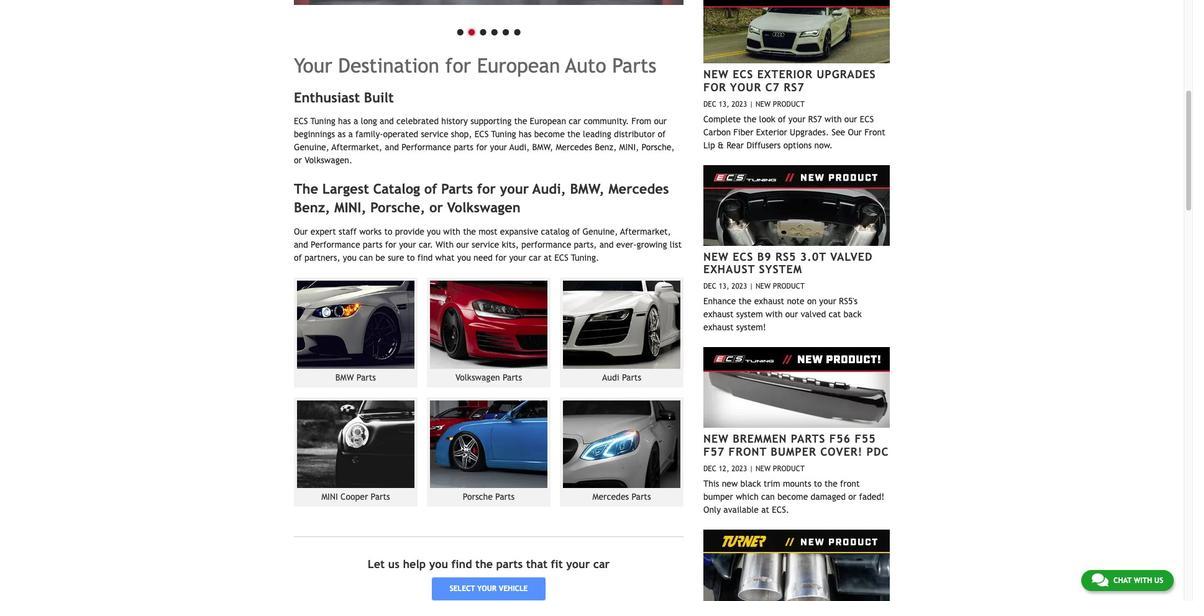 Task type: vqa. For each thing, say whether or not it's contained in the screenshot.


Task type: describe. For each thing, give the bounding box(es) containing it.
2 horizontal spatial parts
[[496, 558, 523, 571]]

dec for new ecs b9 rs5 3.0t valved exhaust system
[[703, 282, 716, 291]]

what
[[435, 253, 455, 263]]

bumper
[[703, 492, 733, 502]]

service inside our expert staff works to provide you with the most expansive catalog of genuine, aftermarket, and performance parts for your car. with our service kits, performance parts, and ever-growing list of partners, you can be sure to find what you need for your car at ecs tuning.
[[472, 240, 499, 250]]

b9
[[757, 250, 772, 263]]

for inside ecs tuning has a long and celebrated history supporting the european car community. from our beginnings as a family-operated service shop, ecs tuning has become the leading distributor of genuine, aftermarket, and performance parts for your audi, bmw, mercedes benz, mini, porsche, or volkswagen.
[[476, 143, 487, 152]]

aftermarket, inside our expert staff works to provide you with the most expansive catalog of genuine, aftermarket, and performance parts for your car. with our service kits, performance parts, and ever-growing list of partners, you can be sure to find what you need for your car at ecs tuning.
[[620, 227, 671, 237]]

destination
[[338, 54, 439, 77]]

new bremmen parts f56 f55 f57  front bumper cover! pdc link
[[703, 433, 889, 458]]

0 horizontal spatial your
[[294, 54, 332, 77]]

| for front
[[749, 465, 753, 473]]

• • • • • •
[[455, 18, 523, 43]]

and right long
[[380, 116, 394, 126]]

1 horizontal spatial tuning
[[491, 129, 516, 139]]

our inside our expert staff works to provide you with the most expansive catalog of genuine, aftermarket, and performance parts for your car. with our service kits, performance parts, and ever-growing list of partners, you can be sure to find what you need for your car at ecs tuning.
[[456, 240, 469, 250]]

1 • from the left
[[455, 18, 466, 43]]

fit
[[551, 558, 563, 571]]

and left ever-
[[599, 240, 614, 250]]

ecs inside new ecs exterior upgrades for your c7 rs7
[[733, 68, 753, 81]]

cover!
[[820, 445, 863, 458]]

mercedes inside ecs tuning has a long and celebrated history supporting the european car community. from our beginnings as a family-operated service shop, ecs tuning has become the leading distributor of genuine, aftermarket, and performance parts for your audi, bmw, mercedes benz, mini, porsche, or volkswagen.
[[556, 143, 592, 152]]

rear
[[727, 140, 744, 150]]

cooper
[[341, 492, 368, 502]]

exhaust
[[703, 263, 755, 276]]

become inside dec 12, 2023 | new product this new black trim mounts to the front bumper which can become damaged or faded! only available at ecs.
[[778, 492, 808, 502]]

0 vertical spatial tuning
[[311, 116, 335, 126]]

most
[[479, 227, 497, 237]]

3.0t
[[800, 250, 826, 263]]

upgrades.
[[790, 127, 829, 137]]

2023 for exhaust
[[732, 282, 747, 291]]

dec 13, 2023 | new product complete the look of your rs7 with our ecs carbon fiber exterior upgrades. see our front lip & rear diffusers options now.
[[703, 100, 885, 150]]

product for rs7
[[773, 100, 805, 109]]

dec for new bremmen parts f56 f55 f57  front bumper cover! pdc
[[703, 465, 716, 473]]

built
[[364, 89, 394, 105]]

sure
[[388, 253, 404, 263]]

with inside dec 13, 2023 | new product enhance the exhaust note on your rs5's exhaust system with our valved cat back exhaust system!
[[766, 310, 783, 320]]

rs5's
[[839, 297, 858, 307]]

new
[[722, 479, 738, 489]]

the largest catalog of parts for your audi, bmw, mercedes benz, mini, porsche, or volkswagen
[[294, 181, 669, 216]]

or inside ecs tuning has a long and celebrated history supporting the european car community. from our beginnings as a family-operated service shop, ecs tuning has become the leading distributor of genuine, aftermarket, and performance parts for your audi, bmw, mercedes benz, mini, porsche, or volkswagen.
[[294, 156, 302, 166]]

the
[[294, 181, 318, 197]]

bumper
[[771, 445, 816, 458]]

performance inside ecs tuning has a long and celebrated history supporting the european car community. from our beginnings as a family-operated service shop, ecs tuning has become the leading distributor of genuine, aftermarket, and performance parts for your audi, bmw, mercedes benz, mini, porsche, or volkswagen.
[[402, 143, 451, 152]]

new ecs exterior upgrades for your c7 rs7
[[703, 68, 876, 94]]

fiber
[[733, 127, 754, 137]]

mini, inside ecs tuning has a long and celebrated history supporting the european car community. from our beginnings as a family-operated service shop, ecs tuning has become the leading distributor of genuine, aftermarket, and performance parts for your audi, bmw, mercedes benz, mini, porsche, or volkswagen.
[[619, 143, 639, 152]]

back
[[844, 310, 862, 320]]

staff
[[339, 227, 357, 237]]

from
[[632, 116, 651, 126]]

diffusers
[[747, 140, 781, 150]]

the up select your vehicle
[[475, 558, 493, 571]]

new ecs b9 rs5 3.0t valved exhaust system
[[703, 250, 873, 276]]

ecs inside our expert staff works to provide you with the most expansive catalog of genuine, aftermarket, and performance parts for your car. with our service kits, performance parts, and ever-growing list of partners, you can be sure to find what you need for your car at ecs tuning.
[[554, 253, 568, 263]]

system
[[736, 310, 763, 320]]

can inside our expert staff works to provide you with the most expansive catalog of genuine, aftermarket, and performance parts for your car. with our service kits, performance parts, and ever-growing list of partners, you can be sure to find what you need for your car at ecs tuning.
[[359, 253, 373, 263]]

note
[[787, 297, 805, 307]]

parts inside our expert staff works to provide you with the most expansive catalog of genuine, aftermarket, and performance parts for your car. with our service kits, performance parts, and ever-growing list of partners, you can be sure to find what you need for your car at ecs tuning.
[[363, 240, 383, 250]]

for down the • • • • • •
[[445, 54, 471, 77]]

partners,
[[304, 253, 340, 263]]

at inside dec 12, 2023 | new product this new black trim mounts to the front bumper which can become damaged or faded! only available at ecs.
[[761, 505, 769, 515]]

available
[[724, 505, 759, 515]]

or inside dec 12, 2023 | new product this new black trim mounts to the front bumper which can become damaged or faded! only available at ecs.
[[848, 492, 857, 502]]

2 vertical spatial car
[[593, 558, 610, 571]]

let us help you find the parts that fit your     car
[[368, 558, 610, 571]]

new for exhaust
[[703, 250, 729, 263]]

european inside ecs tuning has a long and celebrated history supporting the european car community. from our beginnings as a family-operated service shop, ecs tuning has become the leading distributor of genuine, aftermarket, and performance parts for your audi, bmw, mercedes benz, mini, porsche, or volkswagen.
[[530, 116, 566, 126]]

faded!
[[859, 492, 885, 502]]

ecs tuning has a long and celebrated history supporting the european car community. from our beginnings as a family-operated service shop, ecs tuning has become the leading distributor of genuine, aftermarket, and performance parts for your audi, bmw, mercedes benz, mini, porsche, or volkswagen.
[[294, 116, 675, 166]]

celebrated
[[397, 116, 439, 126]]

new ecs exterior upgrades for your c7 rs7 image
[[703, 0, 890, 64]]

with inside dec 13, 2023 | new product complete the look of your rs7 with our ecs carbon fiber exterior upgrades. see our front lip & rear diffusers options now.
[[825, 114, 842, 124]]

our inside ecs tuning has a long and celebrated history supporting the european car community. from our beginnings as a family-operated service shop, ecs tuning has become the leading distributor of genuine, aftermarket, and performance parts for your audi, bmw, mercedes benz, mini, porsche, or volkswagen.
[[654, 116, 667, 126]]

porsche
[[463, 492, 493, 502]]

your inside button
[[477, 585, 497, 594]]

can inside dec 12, 2023 | new product this new black trim mounts to the front bumper which can become damaged or faded! only available at ecs.
[[761, 492, 775, 502]]

on
[[807, 297, 817, 307]]

performance inside our expert staff works to provide you with the most expansive catalog of genuine, aftermarket, and performance parts for your car. with our service kits, performance parts, and ever-growing list of partners, you can be sure to find what you need for your car at ecs tuning.
[[311, 240, 360, 250]]

shop,
[[451, 129, 472, 139]]

bmw, inside ecs tuning has a long and celebrated history supporting the european car community. from our beginnings as a family-operated service shop, ecs tuning has become the leading distributor of genuine, aftermarket, and performance parts for your audi, bmw, mercedes benz, mini, porsche, or volkswagen.
[[532, 143, 553, 152]]

vehicle
[[499, 585, 528, 594]]

volkswagen inside the largest catalog of parts for your audi, bmw, mercedes benz, mini, porsche, or volkswagen
[[447, 200, 521, 216]]

2 vertical spatial mercedes
[[593, 492, 629, 502]]

audi
[[602, 373, 619, 383]]

0 horizontal spatial to
[[384, 227, 392, 237]]

mercedes parts
[[593, 492, 651, 502]]

damaged
[[811, 492, 846, 502]]

mini
[[321, 492, 338, 502]]

bremmen
[[733, 433, 787, 446]]

0 vertical spatial european
[[477, 54, 560, 77]]

and down operated
[[385, 143, 399, 152]]

your inside ecs tuning has a long and celebrated history supporting the european car community. from our beginnings as a family-operated service shop, ecs tuning has become the leading distributor of genuine, aftermarket, and performance parts for your audi, bmw, mercedes benz, mini, porsche, or volkswagen.
[[490, 143, 507, 152]]

community.
[[584, 116, 629, 126]]

our inside our expert staff works to provide you with the most expansive catalog of genuine, aftermarket, and performance parts for your car. with our service kits, performance parts, and ever-growing list of partners, you can be sure to find what you need for your car at ecs tuning.
[[294, 227, 308, 237]]

exterior inside dec 13, 2023 | new product complete the look of your rs7 with our ecs carbon fiber exterior upgrades. see our front lip & rear diffusers options now.
[[756, 127, 787, 137]]

benz, inside ecs tuning has a long and celebrated history supporting the european car community. from our beginnings as a family-operated service shop, ecs tuning has become the leading distributor of genuine, aftermarket, and performance parts for your audi, bmw, mercedes benz, mini, porsche, or volkswagen.
[[595, 143, 617, 152]]

6 • from the left
[[512, 18, 523, 43]]

with left "us"
[[1134, 577, 1152, 585]]

1 horizontal spatial to
[[407, 253, 415, 263]]

bmw, inside the largest catalog of parts for your audi, bmw, mercedes benz, mini, porsche, or volkswagen
[[570, 181, 604, 197]]

the inside our expert staff works to provide you with the most expansive catalog of genuine, aftermarket, and performance parts for your car. with our service kits, performance parts, and ever-growing list of partners, you can be sure to find what you need for your car at ecs tuning.
[[463, 227, 476, 237]]

f55
[[855, 433, 876, 446]]

growing
[[637, 240, 667, 250]]

audi, inside ecs tuning has a long and celebrated history supporting the european car community. from our beginnings as a family-operated service shop, ecs tuning has become the leading distributor of genuine, aftermarket, and performance parts for your audi, bmw, mercedes benz, mini, porsche, or volkswagen.
[[509, 143, 530, 152]]

us
[[1154, 577, 1163, 585]]

mounts
[[783, 479, 811, 489]]

c7
[[765, 80, 780, 94]]

valved
[[830, 250, 873, 263]]

works
[[359, 227, 382, 237]]

5 • from the left
[[500, 18, 512, 43]]

&
[[718, 140, 724, 150]]

your inside dec 13, 2023 | new product enhance the exhaust note on your rs5's exhaust system with our valved cat back exhaust system!
[[819, 297, 836, 307]]

2 • from the left
[[466, 18, 477, 43]]

1 horizontal spatial a
[[354, 116, 358, 126]]

parts inside the new bremmen parts f56 f55 f57  front bumper cover! pdc
[[791, 433, 826, 446]]

be
[[375, 253, 385, 263]]

for inside the largest catalog of parts for your audi, bmw, mercedes benz, mini, porsche, or volkswagen
[[477, 181, 496, 197]]

us
[[388, 558, 400, 571]]

leading
[[583, 129, 611, 139]]

your destination for european auto parts
[[294, 54, 656, 77]]

with
[[436, 240, 454, 250]]

3 • from the left
[[477, 18, 489, 43]]

mini, inside the largest catalog of parts for your audi, bmw, mercedes benz, mini, porsche, or volkswagen
[[334, 200, 366, 216]]

auto
[[566, 54, 606, 77]]

find inside our expert staff works to provide you with the most expansive catalog of genuine, aftermarket, and performance parts for your car. with our service kits, performance parts, and ever-growing list of partners, you can be sure to find what you need for your car at ecs tuning.
[[417, 253, 433, 263]]

parts inside ecs tuning has a long and celebrated history supporting the european car community. from our beginnings as a family-operated service shop, ecs tuning has become the leading distributor of genuine, aftermarket, and performance parts for your audi, bmw, mercedes benz, mini, porsche, or volkswagen.
[[454, 143, 474, 152]]

for
[[703, 80, 726, 94]]

0 horizontal spatial a
[[348, 129, 353, 139]]

new ecs exterior upgrades for your c7 rs7 link
[[703, 68, 876, 94]]

largest
[[322, 181, 369, 197]]

12,
[[719, 465, 729, 473]]

genuine, inside ecs tuning has a long and celebrated history supporting the european car community. from our beginnings as a family-operated service shop, ecs tuning has become the leading distributor of genuine, aftermarket, and performance parts for your audi, bmw, mercedes benz, mini, porsche, or volkswagen.
[[294, 143, 329, 152]]

pdc
[[867, 445, 889, 458]]

enhance
[[703, 297, 736, 307]]

distributor
[[614, 129, 655, 139]]

new ecs b9 rs5 3.0t valved exhaust system image
[[703, 165, 890, 246]]

ecs down supporting
[[475, 129, 489, 139]]

rs5
[[776, 250, 796, 263]]

of up parts,
[[572, 227, 580, 237]]

f57
[[703, 445, 725, 458]]

13, for new ecs b9 rs5 3.0t valved exhaust system
[[719, 282, 729, 291]]

1 vertical spatial has
[[519, 129, 532, 139]]

mercedes parts link
[[560, 397, 684, 507]]

to inside dec 12, 2023 | new product this new black trim mounts to the front bumper which can become damaged or faded! only available at ecs.
[[814, 479, 822, 489]]

supporting
[[471, 116, 512, 126]]

now.
[[814, 140, 833, 150]]

| for c7
[[749, 100, 753, 109]]

the right supporting
[[514, 116, 527, 126]]

long
[[361, 116, 377, 126]]

dec 13, 2023 | new product enhance the exhaust note on your rs5's exhaust system with our valved cat back exhaust system!
[[703, 282, 862, 333]]

of inside ecs tuning has a long and celebrated history supporting the european car community. from our beginnings as a family-operated service shop, ecs tuning has become the leading distributor of genuine, aftermarket, and performance parts for your audi, bmw, mercedes benz, mini, porsche, or volkswagen.
[[658, 129, 666, 139]]

1 vertical spatial volkswagen
[[455, 373, 500, 383]]

13, for new ecs exterior upgrades for your c7 rs7
[[719, 100, 729, 109]]

front inside dec 13, 2023 | new product complete the look of your rs7 with our ecs carbon fiber exterior upgrades. see our front lip & rear diffusers options now.
[[865, 127, 885, 137]]

our inside dec 13, 2023 | new product enhance the exhaust note on your rs5's exhaust system with our valved cat back exhaust system!
[[785, 310, 798, 320]]

the left leading
[[567, 129, 580, 139]]

with inside our expert staff works to provide you with the most expansive catalog of genuine, aftermarket, and performance parts for your car. with our service kits, performance parts, and ever-growing list of partners, you can be sure to find what you need for your car at ecs tuning.
[[443, 227, 460, 237]]

this
[[703, 479, 719, 489]]

black
[[740, 479, 761, 489]]



Task type: locate. For each thing, give the bounding box(es) containing it.
porsche,
[[642, 143, 675, 152], [370, 200, 425, 216]]

0 horizontal spatial benz,
[[294, 200, 330, 216]]

ecs.
[[772, 505, 789, 515]]

with up see
[[825, 114, 842, 124]]

genuine, inside our expert staff works to provide you with the most expansive catalog of genuine, aftermarket, and performance parts for your car. with our service kits, performance parts, and ever-growing list of partners, you can be sure to find what you need for your car at ecs tuning.
[[583, 227, 618, 237]]

to right sure
[[407, 253, 415, 263]]

for up sure
[[385, 240, 396, 250]]

car inside ecs tuning has a long and celebrated history supporting the european car community. from our beginnings as a family-operated service shop, ecs tuning has become the leading distributor of genuine, aftermarket, and performance parts for your audi, bmw, mercedes benz, mini, porsche, or volkswagen.
[[569, 116, 581, 126]]

your inside new ecs exterior upgrades for your c7 rs7
[[730, 80, 761, 94]]

of right the catalog
[[424, 181, 437, 197]]

1 vertical spatial front
[[729, 445, 767, 458]]

2 product from the top
[[773, 282, 805, 291]]

your down supporting
[[490, 143, 507, 152]]

bmw parts link
[[294, 278, 418, 388]]

mini, down "largest" at top left
[[334, 200, 366, 216]]

2023 for front
[[732, 465, 747, 473]]

system
[[759, 263, 802, 276]]

lip
[[703, 140, 715, 150]]

1 dec from the top
[[703, 100, 716, 109]]

car right 'fit'
[[593, 558, 610, 571]]

2 13, from the top
[[719, 282, 729, 291]]

or inside the largest catalog of parts for your audi, bmw, mercedes benz, mini, porsche, or volkswagen
[[429, 200, 443, 216]]

our down note
[[785, 310, 798, 320]]

or up with
[[429, 200, 443, 216]]

you right help
[[429, 558, 448, 571]]

1 13, from the top
[[719, 100, 729, 109]]

audi,
[[509, 143, 530, 152], [533, 181, 566, 197]]

1 vertical spatial rs7
[[808, 114, 822, 124]]

your down kits, in the top left of the page
[[509, 253, 526, 263]]

2 vertical spatial or
[[848, 492, 857, 502]]

0 horizontal spatial rs7
[[784, 80, 805, 94]]

rs7 up upgrades.
[[808, 114, 822, 124]]

the up damaged
[[825, 479, 838, 489]]

13, up complete
[[719, 100, 729, 109]]

0 vertical spatial your
[[294, 54, 332, 77]]

0 horizontal spatial front
[[729, 445, 767, 458]]

0 horizontal spatial tuning
[[311, 116, 335, 126]]

european
[[477, 54, 560, 77], [530, 116, 566, 126]]

of left partners,
[[294, 253, 302, 263]]

1 horizontal spatial car
[[569, 116, 581, 126]]

beginnings
[[294, 129, 335, 139]]

mercedes
[[556, 143, 592, 152], [608, 181, 669, 197], [593, 492, 629, 502]]

0 horizontal spatial parts
[[363, 240, 383, 250]]

product down new ecs exterior upgrades for your c7 rs7
[[773, 100, 805, 109]]

family-
[[356, 129, 383, 139]]

european down the • • • • • •
[[477, 54, 560, 77]]

list
[[670, 240, 682, 250]]

2023 inside dec 13, 2023 | new product complete the look of your rs7 with our ecs carbon fiber exterior upgrades. see our front lip & rear diffusers options now.
[[732, 100, 747, 109]]

1 vertical spatial our
[[294, 227, 308, 237]]

tuning down supporting
[[491, 129, 516, 139]]

find down 'car.'
[[417, 253, 433, 263]]

1 vertical spatial car
[[529, 253, 541, 263]]

1 horizontal spatial porsche,
[[642, 143, 675, 152]]

0 vertical spatial or
[[294, 156, 302, 166]]

ever-
[[616, 240, 637, 250]]

| inside dec 13, 2023 | new product enhance the exhaust note on your rs5's exhaust system with our valved cat back exhaust system!
[[749, 282, 753, 291]]

service
[[421, 129, 448, 139], [472, 240, 499, 250]]

13, inside dec 13, 2023 | new product enhance the exhaust note on your rs5's exhaust system with our valved cat back exhaust system!
[[719, 282, 729, 291]]

benz, down "the"
[[294, 200, 330, 216]]

0 vertical spatial find
[[417, 253, 433, 263]]

our left the expert
[[294, 227, 308, 237]]

new inside new ecs b9 rs5 3.0t valved exhaust system
[[703, 250, 729, 263]]

1 vertical spatial find
[[451, 558, 472, 571]]

2023 down exhaust
[[732, 282, 747, 291]]

1 vertical spatial dec
[[703, 282, 716, 291]]

2 vertical spatial |
[[749, 465, 753, 473]]

| inside dec 13, 2023 | new product complete the look of your rs7 with our ecs carbon fiber exterior upgrades. see our front lip & rear diffusers options now.
[[749, 100, 753, 109]]

0 horizontal spatial become
[[534, 129, 565, 139]]

our inside dec 13, 2023 | new product complete the look of your rs7 with our ecs carbon fiber exterior upgrades. see our front lip & rear diffusers options now.
[[848, 127, 862, 137]]

valved
[[801, 310, 826, 320]]

0 horizontal spatial mini,
[[334, 200, 366, 216]]

at down "performance"
[[544, 253, 552, 263]]

service up need
[[472, 240, 499, 250]]

bmw parts
[[335, 373, 376, 383]]

1 horizontal spatial at
[[761, 505, 769, 515]]

ecs down "performance"
[[554, 253, 568, 263]]

2023 up complete
[[732, 100, 747, 109]]

parts up vehicle
[[496, 558, 523, 571]]

0 vertical spatial 2023
[[732, 100, 747, 109]]

mini cooper parts
[[321, 492, 390, 502]]

2 horizontal spatial to
[[814, 479, 822, 489]]

your down "provide" on the left
[[399, 240, 416, 250]]

1 horizontal spatial has
[[519, 129, 532, 139]]

2 2023 from the top
[[732, 282, 747, 291]]

1 vertical spatial tuning
[[491, 129, 516, 139]]

of
[[778, 114, 786, 124], [658, 129, 666, 139], [424, 181, 437, 197], [572, 227, 580, 237], [294, 253, 302, 263]]

new inside dec 13, 2023 | new product enhance the exhaust note on your rs5's exhaust system with our valved cat back exhaust system!
[[756, 282, 771, 291]]

that
[[526, 558, 548, 571]]

your right 'fit'
[[566, 558, 590, 571]]

new down system
[[756, 282, 771, 291]]

1 vertical spatial european
[[530, 116, 566, 126]]

new for b9
[[756, 282, 771, 291]]

1 vertical spatial 2023
[[732, 282, 747, 291]]

need
[[474, 253, 493, 263]]

front inside the new bremmen parts f56 f55 f57  front bumper cover! pdc
[[729, 445, 767, 458]]

front up 12, on the bottom of page
[[729, 445, 767, 458]]

2023 for c7
[[732, 100, 747, 109]]

only
[[703, 505, 721, 515]]

and
[[380, 116, 394, 126], [385, 143, 399, 152], [294, 240, 308, 250], [599, 240, 614, 250]]

parts down works
[[363, 240, 383, 250]]

0 vertical spatial new
[[703, 250, 729, 263]]

1 vertical spatial 13,
[[719, 282, 729, 291]]

new bremmen parts f56 f55 f57  front bumper cover! pdc image
[[703, 348, 890, 428]]

can down trim on the bottom right of page
[[761, 492, 775, 502]]

your left c7
[[730, 80, 761, 94]]

tuning up beginnings
[[311, 116, 335, 126]]

1 vertical spatial exhaust
[[703, 310, 734, 320]]

european right supporting
[[530, 116, 566, 126]]

audi, inside the largest catalog of parts for your audi, bmw, mercedes benz, mini, porsche, or volkswagen
[[533, 181, 566, 197]]

new inside dec 13, 2023 | new product complete the look of your rs7 with our ecs carbon fiber exterior upgrades. see our front lip & rear diffusers options now.
[[756, 100, 771, 109]]

2 vertical spatial exhaust
[[703, 323, 734, 333]]

our right with
[[456, 240, 469, 250]]

see
[[832, 127, 845, 137]]

product for system
[[773, 282, 805, 291]]

new for exterior
[[756, 100, 771, 109]]

0 horizontal spatial genuine,
[[294, 143, 329, 152]]

13, inside dec 13, 2023 | new product complete the look of your rs7 with our ecs carbon fiber exterior upgrades. see our front lip & rear diffusers options now.
[[719, 100, 729, 109]]

0 vertical spatial front
[[865, 127, 885, 137]]

you up 'car.'
[[427, 227, 441, 237]]

new for parts
[[756, 465, 771, 473]]

0 horizontal spatial or
[[294, 156, 302, 166]]

2 dec from the top
[[703, 282, 716, 291]]

0 vertical spatial product
[[773, 100, 805, 109]]

mini, down the distributor
[[619, 143, 639, 152]]

1 horizontal spatial our
[[848, 127, 862, 137]]

our expert staff works to provide you with the most expansive catalog of genuine, aftermarket, and performance parts for your car. with our service kits, performance parts, and ever-growing list of partners, you can be sure to find what you need for your car at ecs tuning.
[[294, 227, 682, 263]]

carbon
[[703, 127, 731, 137]]

0 vertical spatial can
[[359, 253, 373, 263]]

benz, down leading
[[595, 143, 617, 152]]

aftermarket, down family-
[[332, 143, 382, 152]]

0 vertical spatial our
[[848, 127, 862, 137]]

product inside dec 12, 2023 | new product this new black trim mounts to the front bumper which can become damaged or faded! only available at ecs.
[[773, 465, 805, 473]]

| down exhaust
[[749, 282, 753, 291]]

0 vertical spatial performance
[[402, 143, 451, 152]]

0 vertical spatial |
[[749, 100, 753, 109]]

front right see
[[865, 127, 885, 137]]

0 vertical spatial a
[[354, 116, 358, 126]]

product inside dec 13, 2023 | new product complete the look of your rs7 with our ecs carbon fiber exterior upgrades. see our front lip & rear diffusers options now.
[[773, 100, 805, 109]]

generic - ecs up to 40% off image
[[294, 0, 684, 5]]

porsche, down the distributor
[[642, 143, 675, 152]]

0 vertical spatial at
[[544, 253, 552, 263]]

0 horizontal spatial aftermarket,
[[332, 143, 382, 152]]

new up 12, on the bottom of page
[[703, 433, 729, 446]]

enthusiast built
[[294, 89, 394, 105]]

0 vertical spatial genuine,
[[294, 143, 329, 152]]

which
[[736, 492, 759, 502]]

ecs
[[733, 68, 753, 81], [860, 114, 874, 124], [294, 116, 308, 126], [475, 129, 489, 139], [733, 250, 753, 263], [554, 253, 568, 263]]

become down mounts
[[778, 492, 808, 502]]

find
[[417, 253, 433, 263], [451, 558, 472, 571]]

1 | from the top
[[749, 100, 753, 109]]

0 horizontal spatial can
[[359, 253, 373, 263]]

has
[[338, 116, 351, 126], [519, 129, 532, 139]]

audi parts
[[602, 373, 641, 383]]

chat with us
[[1114, 577, 1163, 585]]

0 vertical spatial to
[[384, 227, 392, 237]]

new up enhance
[[703, 250, 729, 263]]

rs7 inside new ecs exterior upgrades for your c7 rs7
[[784, 80, 805, 94]]

3 product from the top
[[773, 465, 805, 473]]

0 horizontal spatial car
[[529, 253, 541, 263]]

1 2023 from the top
[[732, 100, 747, 109]]

to
[[384, 227, 392, 237], [407, 253, 415, 263], [814, 479, 822, 489]]

dec for new ecs exterior upgrades for your c7 rs7
[[703, 100, 716, 109]]

1 horizontal spatial find
[[451, 558, 472, 571]]

you left need
[[457, 253, 471, 263]]

our
[[844, 114, 857, 124], [654, 116, 667, 126], [456, 240, 469, 250], [785, 310, 798, 320]]

new turner e36 m3 lightweight performance exhaust image
[[703, 530, 890, 602]]

to right works
[[384, 227, 392, 237]]

1 vertical spatial to
[[407, 253, 415, 263]]

front
[[840, 479, 860, 489]]

rs7 inside dec 13, 2023 | new product complete the look of your rs7 with our ecs carbon fiber exterior upgrades. see our front lip & rear diffusers options now.
[[808, 114, 822, 124]]

porsche, down the catalog
[[370, 200, 425, 216]]

| for exhaust
[[749, 282, 753, 291]]

as
[[338, 129, 346, 139]]

porsche parts
[[463, 492, 515, 502]]

product inside dec 13, 2023 | new product enhance the exhaust note on your rs5's exhaust system with our valved cat back exhaust system!
[[773, 282, 805, 291]]

upgrades
[[817, 68, 876, 81]]

2 horizontal spatial car
[[593, 558, 610, 571]]

0 vertical spatial 13,
[[719, 100, 729, 109]]

dec down for
[[703, 100, 716, 109]]

dec left 12, on the bottom of page
[[703, 465, 716, 473]]

0 vertical spatial has
[[338, 116, 351, 126]]

0 horizontal spatial performance
[[311, 240, 360, 250]]

2 vertical spatial parts
[[496, 558, 523, 571]]

the up system
[[739, 297, 752, 307]]

| up black
[[749, 465, 753, 473]]

ecs left b9
[[733, 250, 753, 263]]

with up with
[[443, 227, 460, 237]]

at inside our expert staff works to provide you with the most expansive catalog of genuine, aftermarket, and performance parts for your car. with our service kits, performance parts, and ever-growing list of partners, you can be sure to find what you need for your car at ecs tuning.
[[544, 253, 552, 263]]

1 horizontal spatial front
[[865, 127, 885, 137]]

2 new from the top
[[703, 433, 729, 446]]

2023 inside dec 12, 2023 | new product this new black trim mounts to the front bumper which can become damaged or faded! only available at ecs.
[[732, 465, 747, 473]]

benz, inside the largest catalog of parts for your audi, bmw, mercedes benz, mini, porsche, or volkswagen
[[294, 200, 330, 216]]

0 horizontal spatial audi,
[[509, 143, 530, 152]]

your up enthusiast
[[294, 54, 332, 77]]

1 vertical spatial mini,
[[334, 200, 366, 216]]

0 vertical spatial become
[[534, 129, 565, 139]]

0 vertical spatial aftermarket,
[[332, 143, 382, 152]]

1 vertical spatial genuine,
[[583, 227, 618, 237]]

dec
[[703, 100, 716, 109], [703, 282, 716, 291], [703, 465, 716, 473]]

1 horizontal spatial or
[[429, 200, 443, 216]]

audi, up catalog
[[533, 181, 566, 197]]

our right from
[[654, 116, 667, 126]]

1 vertical spatial exterior
[[756, 127, 787, 137]]

dec up enhance
[[703, 282, 716, 291]]

product for bumper
[[773, 465, 805, 473]]

audi parts link
[[560, 278, 684, 388]]

1 horizontal spatial parts
[[454, 143, 474, 152]]

the inside dec 12, 2023 | new product this new black trim mounts to the front bumper which can become damaged or faded! only available at ecs.
[[825, 479, 838, 489]]

new inside new ecs exterior upgrades for your c7 rs7
[[703, 68, 729, 81]]

genuine,
[[294, 143, 329, 152], [583, 227, 618, 237]]

1 horizontal spatial audi,
[[533, 181, 566, 197]]

new
[[703, 250, 729, 263], [703, 433, 729, 446]]

exterior inside new ecs exterior upgrades for your c7 rs7
[[757, 68, 813, 81]]

your up upgrades.
[[789, 114, 806, 124]]

the left the most
[[463, 227, 476, 237]]

or
[[294, 156, 302, 166], [429, 200, 443, 216], [848, 492, 857, 502]]

4 • from the left
[[489, 18, 500, 43]]

1 vertical spatial aftermarket,
[[620, 227, 671, 237]]

dec inside dec 13, 2023 | new product complete the look of your rs7 with our ecs carbon fiber exterior upgrades. see our front lip & rear diffusers options now.
[[703, 100, 716, 109]]

1 vertical spatial can
[[761, 492, 775, 502]]

dec inside dec 12, 2023 | new product this new black trim mounts to the front bumper which can become damaged or faded! only available at ecs.
[[703, 465, 716, 473]]

rs7 right c7
[[784, 80, 805, 94]]

0 horizontal spatial our
[[294, 227, 308, 237]]

benz,
[[595, 143, 617, 152], [294, 200, 330, 216]]

new ecs b9 rs5 3.0t valved exhaust system link
[[703, 250, 873, 276]]

of right look at the right of the page
[[778, 114, 786, 124]]

enthusiast
[[294, 89, 360, 105]]

dec inside dec 13, 2023 | new product enhance the exhaust note on your rs5's exhaust system with our valved cat back exhaust system!
[[703, 282, 716, 291]]

exterior
[[757, 68, 813, 81], [756, 127, 787, 137]]

for down kits, in the top left of the page
[[495, 253, 507, 263]]

and up partners,
[[294, 240, 308, 250]]

car inside our expert staff works to provide you with the most expansive catalog of genuine, aftermarket, and performance parts for your car. with our service kits, performance parts, and ever-growing list of partners, you can be sure to find what you need for your car at ecs tuning.
[[529, 253, 541, 263]]

new up trim on the bottom right of page
[[756, 465, 771, 473]]

the inside dec 13, 2023 | new product complete the look of your rs7 with our ecs carbon fiber exterior upgrades. see our front lip & rear diffusers options now.
[[744, 114, 756, 124]]

0 vertical spatial mini,
[[619, 143, 639, 152]]

car left community.
[[569, 116, 581, 126]]

0 vertical spatial volkswagen
[[447, 200, 521, 216]]

0 vertical spatial exhaust
[[754, 297, 784, 307]]

our inside dec 13, 2023 | new product complete the look of your rs7 with our ecs carbon fiber exterior upgrades. see our front lip & rear diffusers options now.
[[844, 114, 857, 124]]

1 product from the top
[[773, 100, 805, 109]]

your up cat
[[819, 297, 836, 307]]

catalog
[[373, 181, 420, 197]]

can left be
[[359, 253, 373, 263]]

0 vertical spatial car
[[569, 116, 581, 126]]

1 vertical spatial audi,
[[533, 181, 566, 197]]

become left leading
[[534, 129, 565, 139]]

1 vertical spatial mercedes
[[608, 181, 669, 197]]

kits,
[[502, 240, 519, 250]]

exterior down look at the right of the page
[[756, 127, 787, 137]]

to up damaged
[[814, 479, 822, 489]]

tuning
[[311, 116, 335, 126], [491, 129, 516, 139]]

1 horizontal spatial can
[[761, 492, 775, 502]]

of inside the largest catalog of parts for your audi, bmw, mercedes benz, mini, porsche, or volkswagen
[[424, 181, 437, 197]]

system!
[[736, 323, 766, 333]]

parts down shop,
[[454, 143, 474, 152]]

porsche, inside ecs tuning has a long and celebrated history supporting the european car community. from our beginnings as a family-operated service shop, ecs tuning has become the leading distributor of genuine, aftermarket, and performance parts for your audi, bmw, mercedes benz, mini, porsche, or volkswagen.
[[642, 143, 675, 152]]

ecs down upgrades
[[860, 114, 874, 124]]

with right system
[[766, 310, 783, 320]]

new up complete
[[703, 68, 729, 81]]

3 2023 from the top
[[732, 465, 747, 473]]

select your vehicle button
[[432, 578, 546, 601]]

ecs inside dec 13, 2023 | new product complete the look of your rs7 with our ecs carbon fiber exterior upgrades. see our front lip & rear diffusers options now.
[[860, 114, 874, 124]]

your inside dec 13, 2023 | new product complete the look of your rs7 with our ecs carbon fiber exterior upgrades. see our front lip & rear diffusers options now.
[[789, 114, 806, 124]]

comments image
[[1092, 573, 1109, 588]]

your inside the largest catalog of parts for your audi, bmw, mercedes benz, mini, porsche, or volkswagen
[[500, 181, 529, 197]]

ecs right for
[[733, 68, 753, 81]]

ecs inside new ecs b9 rs5 3.0t valved exhaust system
[[733, 250, 753, 263]]

your down let us help you find the parts that fit your     car
[[477, 585, 497, 594]]

|
[[749, 100, 753, 109], [749, 282, 753, 291], [749, 465, 753, 473]]

catalog
[[541, 227, 570, 237]]

with
[[825, 114, 842, 124], [443, 227, 460, 237], [766, 310, 783, 320], [1134, 577, 1152, 585]]

history
[[441, 116, 468, 126]]

0 horizontal spatial service
[[421, 129, 448, 139]]

new inside dec 12, 2023 | new product this new black trim mounts to the front bumper which can become damaged or faded! only available at ecs.
[[756, 465, 771, 473]]

3 | from the top
[[749, 465, 753, 473]]

1 horizontal spatial your
[[730, 80, 761, 94]]

1 horizontal spatial become
[[778, 492, 808, 502]]

provide
[[395, 227, 424, 237]]

expansive
[[500, 227, 538, 237]]

0 horizontal spatial at
[[544, 253, 552, 263]]

audi, down supporting
[[509, 143, 530, 152]]

•
[[455, 18, 466, 43], [466, 18, 477, 43], [477, 18, 489, 43], [489, 18, 500, 43], [500, 18, 512, 43], [512, 18, 523, 43]]

your
[[789, 114, 806, 124], [490, 143, 507, 152], [500, 181, 529, 197], [399, 240, 416, 250], [509, 253, 526, 263], [819, 297, 836, 307], [566, 558, 590, 571], [477, 585, 497, 594]]

| inside dec 12, 2023 | new product this new black trim mounts to the front bumper which can become damaged or faded! only available at ecs.
[[749, 465, 753, 473]]

the inside dec 13, 2023 | new product enhance the exhaust note on your rs5's exhaust system with our valved cat back exhaust system!
[[739, 297, 752, 307]]

for up the most
[[477, 181, 496, 197]]

f56
[[829, 433, 851, 446]]

parts
[[612, 54, 656, 77], [441, 181, 473, 197], [357, 373, 376, 383], [503, 373, 522, 383], [622, 373, 641, 383], [791, 433, 826, 446], [371, 492, 390, 502], [495, 492, 515, 502], [632, 492, 651, 502]]

look
[[759, 114, 775, 124]]

parts inside the largest catalog of parts for your audi, bmw, mercedes benz, mini, porsche, or volkswagen
[[441, 181, 473, 197]]

1 new from the top
[[703, 250, 729, 263]]

product up mounts
[[773, 465, 805, 473]]

genuine, down beginnings
[[294, 143, 329, 152]]

options
[[783, 140, 812, 150]]

bmw
[[335, 373, 354, 383]]

parts,
[[574, 240, 597, 250]]

2 vertical spatial dec
[[703, 465, 716, 473]]

1 vertical spatial benz,
[[294, 200, 330, 216]]

performance down the expert
[[311, 240, 360, 250]]

0 vertical spatial rs7
[[784, 80, 805, 94]]

of right the distributor
[[658, 129, 666, 139]]

expert
[[311, 227, 336, 237]]

a right as
[[348, 129, 353, 139]]

0 vertical spatial porsche,
[[642, 143, 675, 152]]

13, up enhance
[[719, 282, 729, 291]]

car down "performance"
[[529, 253, 541, 263]]

volkswagen.
[[305, 156, 352, 166]]

0 vertical spatial mercedes
[[556, 143, 592, 152]]

or up "the"
[[294, 156, 302, 166]]

you down staff
[[343, 253, 357, 263]]

exterior down new ecs exterior upgrades for your c7 rs7 image
[[757, 68, 813, 81]]

our right see
[[848, 127, 862, 137]]

1 vertical spatial become
[[778, 492, 808, 502]]

new inside the new bremmen parts f56 f55 f57  front bumper cover! pdc
[[703, 433, 729, 446]]

1 horizontal spatial bmw,
[[570, 181, 604, 197]]

2 | from the top
[[749, 282, 753, 291]]

front
[[865, 127, 885, 137], [729, 445, 767, 458]]

of inside dec 13, 2023 | new product complete the look of your rs7 with our ecs carbon fiber exterior upgrades. see our front lip & rear diffusers options now.
[[778, 114, 786, 124]]

car
[[569, 116, 581, 126], [529, 253, 541, 263], [593, 558, 610, 571]]

0 horizontal spatial bmw,
[[532, 143, 553, 152]]

mercedes inside the largest catalog of parts for your audi, bmw, mercedes benz, mini, porsche, or volkswagen
[[608, 181, 669, 197]]

ecs up beginnings
[[294, 116, 308, 126]]

operated
[[383, 129, 418, 139]]

1 horizontal spatial performance
[[402, 143, 451, 152]]

1 horizontal spatial mini,
[[619, 143, 639, 152]]

become inside ecs tuning has a long and celebrated history supporting the european car community. from our beginnings as a family-operated service shop, ecs tuning has become the leading distributor of genuine, aftermarket, and performance parts for your audi, bmw, mercedes benz, mini, porsche, or volkswagen.
[[534, 129, 565, 139]]

service inside ecs tuning has a long and celebrated history supporting the european car community. from our beginnings as a family-operated service shop, ecs tuning has become the leading distributor of genuine, aftermarket, and performance parts for your audi, bmw, mercedes benz, mini, porsche, or volkswagen.
[[421, 129, 448, 139]]

aftermarket, inside ecs tuning has a long and celebrated history supporting the european car community. from our beginnings as a family-operated service shop, ecs tuning has become the leading distributor of genuine, aftermarket, and performance parts for your audi, bmw, mercedes benz, mini, porsche, or volkswagen.
[[332, 143, 382, 152]]

porsche, inside the largest catalog of parts for your audi, bmw, mercedes benz, mini, porsche, or volkswagen
[[370, 200, 425, 216]]

0 horizontal spatial porsche,
[[370, 200, 425, 216]]

cat
[[829, 310, 841, 320]]

1 horizontal spatial service
[[472, 240, 499, 250]]

| up fiber
[[749, 100, 753, 109]]

2023 inside dec 13, 2023 | new product enhance the exhaust note on your rs5's exhaust system with our valved cat back exhaust system!
[[732, 282, 747, 291]]

1 vertical spatial service
[[472, 240, 499, 250]]

new for front
[[703, 433, 729, 446]]

you
[[427, 227, 441, 237], [343, 253, 357, 263], [457, 253, 471, 263], [429, 558, 448, 571]]

your up expansive
[[500, 181, 529, 197]]

1 vertical spatial performance
[[311, 240, 360, 250]]

3 dec from the top
[[703, 465, 716, 473]]

1 vertical spatial bmw,
[[570, 181, 604, 197]]

performance down celebrated
[[402, 143, 451, 152]]

mini cooper parts link
[[294, 397, 418, 507]]



